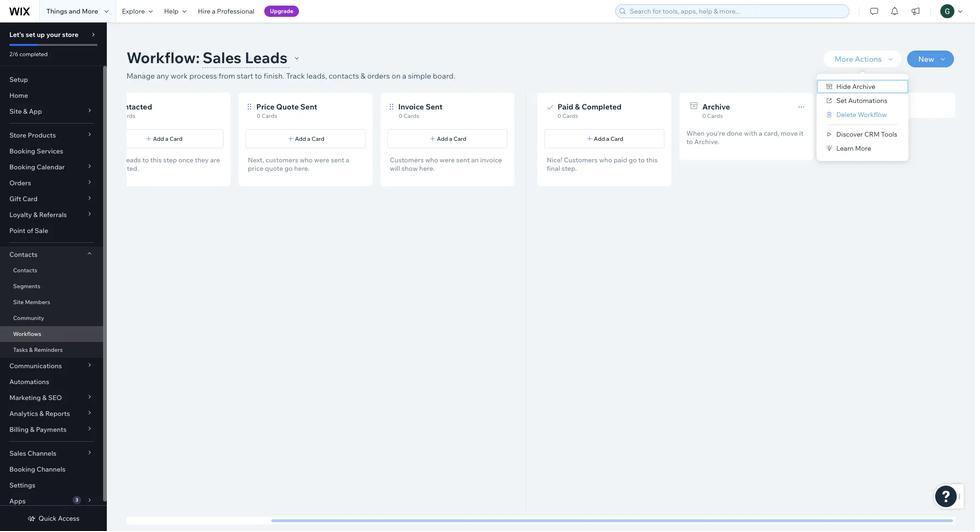 Task type: locate. For each thing, give the bounding box(es) containing it.
2 sent from the left
[[426, 102, 443, 112]]

invoice
[[480, 156, 502, 164]]

1 who from the left
[[300, 156, 313, 164]]

1 horizontal spatial sent
[[456, 156, 470, 164]]

site down home
[[9, 107, 22, 116]]

add up "nice! customers who paid go to this final step."
[[594, 135, 605, 142]]

& for analytics & reports
[[40, 410, 44, 418]]

it
[[799, 129, 803, 138]]

0 for invoice sent
[[399, 112, 402, 119]]

archive up set automations button
[[852, 82, 875, 91]]

site & app
[[9, 107, 42, 116]]

0 for price quote sent
[[257, 112, 260, 119]]

marketing
[[9, 394, 41, 402]]

0 vertical spatial site
[[9, 107, 22, 116]]

0 cards for price
[[257, 112, 277, 119]]

more down discover crm tools 'button'
[[855, 144, 871, 153]]

1 horizontal spatial this
[[646, 156, 658, 164]]

cards down price at the left top of page
[[262, 112, 277, 119]]

invoice sent
[[398, 102, 443, 112]]

2 booking from the top
[[9, 163, 35, 171]]

who right customers
[[300, 156, 313, 164]]

this left step
[[150, 156, 162, 164]]

set
[[26, 30, 35, 39]]

add a card for paid & completed
[[594, 135, 623, 142]]

1 here. from the left
[[294, 164, 310, 173]]

add for invoice sent
[[437, 135, 448, 142]]

menu
[[817, 80, 909, 156]]

an
[[471, 156, 479, 164]]

were inside customers who were sent an invoice will show here.
[[440, 156, 455, 164]]

2 add a card from the left
[[295, 135, 324, 142]]

move
[[106, 156, 123, 164]]

here. right show
[[419, 164, 435, 173]]

move leads to this step once they are contacted.
[[106, 156, 220, 173]]

0 horizontal spatial more
[[82, 7, 98, 15]]

go inside "nice! customers who paid go to this final step."
[[629, 156, 637, 164]]

who left "paid"
[[599, 156, 612, 164]]

booking inside "dropdown button"
[[9, 163, 35, 171]]

who inside next, customers who were sent a price quote go here.
[[300, 156, 313, 164]]

customers who were sent an invoice will show here.
[[390, 156, 502, 173]]

more left actions
[[835, 54, 853, 64]]

channels up settings link
[[37, 466, 66, 474]]

professional
[[217, 7, 254, 15]]

2 0 cards from the left
[[399, 112, 419, 119]]

1 horizontal spatial automations
[[848, 97, 888, 105]]

0 vertical spatial contacts
[[9, 251, 37, 259]]

site for site & app
[[9, 107, 22, 116]]

2 vertical spatial booking
[[9, 466, 35, 474]]

1 customers from the left
[[390, 156, 424, 164]]

0 horizontal spatial this
[[150, 156, 162, 164]]

1 horizontal spatial sent
[[426, 102, 443, 112]]

marketing & seo button
[[0, 390, 103, 406]]

store products button
[[0, 127, 103, 143]]

with
[[744, 129, 757, 138]]

2 this from the left
[[646, 156, 658, 164]]

community
[[13, 315, 44, 322]]

2 horizontal spatial more
[[855, 144, 871, 153]]

booking for booking channels
[[9, 466, 35, 474]]

sent right invoice
[[426, 102, 443, 112]]

0 down price at the left top of page
[[257, 112, 260, 119]]

to right leads at the left of page
[[142, 156, 149, 164]]

once
[[178, 156, 193, 164]]

invoice
[[398, 102, 424, 112]]

to left archive.
[[686, 138, 693, 146]]

quote
[[276, 102, 299, 112]]

referrals
[[39, 211, 67, 219]]

sale
[[35, 227, 48, 235]]

contacts up segments
[[13, 267, 37, 274]]

cards for invoice
[[404, 112, 419, 119]]

2 cards from the left
[[262, 112, 277, 119]]

1 sent from the left
[[331, 156, 344, 164]]

here. right quote
[[294, 164, 310, 173]]

2 were from the left
[[440, 156, 455, 164]]

completed
[[582, 102, 622, 112]]

quick access
[[39, 515, 79, 523]]

billing & payments button
[[0, 422, 103, 438]]

here.
[[294, 164, 310, 173], [419, 164, 435, 173]]

here. inside customers who were sent an invoice will show here.
[[419, 164, 435, 173]]

4 add a card from the left
[[594, 135, 623, 142]]

simple
[[408, 71, 431, 81]]

site & app button
[[0, 104, 103, 119]]

1 horizontal spatial were
[[440, 156, 455, 164]]

gift card button
[[0, 191, 103, 207]]

site down segments
[[13, 299, 24, 306]]

site for site members
[[13, 299, 24, 306]]

add
[[880, 101, 892, 110], [153, 135, 164, 142], [295, 135, 306, 142], [437, 135, 448, 142], [594, 135, 605, 142]]

& inside popup button
[[23, 107, 27, 116]]

to right "paid"
[[638, 156, 645, 164]]

0 cards down invoice
[[399, 112, 419, 119]]

add up next, customers who were sent a price quote go here.
[[295, 135, 306, 142]]

0 horizontal spatial customers
[[390, 156, 424, 164]]

booking calendar
[[9, 163, 65, 171]]

0 down contacted
[[115, 112, 118, 119]]

leads,
[[307, 71, 327, 81]]

contacts
[[9, 251, 37, 259], [13, 267, 37, 274]]

booking up orders
[[9, 163, 35, 171]]

site inside popup button
[[9, 107, 22, 116]]

channels inside booking channels link
[[37, 466, 66, 474]]

more right and at the left top of page
[[82, 7, 98, 15]]

1 were from the left
[[314, 156, 329, 164]]

& for paid & completed
[[575, 102, 580, 112]]

card up customers who were sent an invoice will show here.
[[454, 135, 466, 142]]

1 this from the left
[[150, 156, 162, 164]]

contacts down point of sale at the left
[[9, 251, 37, 259]]

2 customers from the left
[[564, 156, 598, 164]]

cards down 'paid'
[[562, 112, 578, 119]]

1 vertical spatial archive
[[702, 102, 730, 112]]

4 cards from the left
[[562, 112, 578, 119]]

on
[[392, 71, 401, 81]]

1 horizontal spatial customers
[[564, 156, 598, 164]]

0 cards for invoice
[[399, 112, 419, 119]]

card for invoice sent
[[454, 135, 466, 142]]

add a card up next, customers who were sent a price quote go here.
[[295, 135, 324, 142]]

contacts inside popup button
[[9, 251, 37, 259]]

explore
[[122, 7, 145, 15]]

2 horizontal spatial who
[[599, 156, 612, 164]]

who for paid & completed
[[599, 156, 612, 164]]

0 cards down price at the left top of page
[[257, 112, 277, 119]]

0 horizontal spatial sent
[[331, 156, 344, 164]]

who right show
[[425, 156, 438, 164]]

sales inside popup button
[[9, 450, 26, 458]]

card up next, customers who were sent a price quote go here.
[[312, 135, 324, 142]]

0 cards down 'paid'
[[558, 112, 578, 119]]

final
[[547, 164, 560, 173]]

track
[[286, 71, 305, 81]]

& right billing
[[30, 426, 34, 434]]

add a card for invoice sent
[[437, 135, 466, 142]]

& left seo
[[42, 394, 47, 402]]

sent inside next, customers who were sent a price quote go here.
[[331, 156, 344, 164]]

0 horizontal spatial who
[[300, 156, 313, 164]]

who for price quote sent
[[300, 156, 313, 164]]

0 cards up you're
[[702, 112, 723, 119]]

go right quote
[[285, 164, 293, 173]]

0 down invoice
[[399, 112, 402, 119]]

sent right quote
[[300, 102, 317, 112]]

community link
[[0, 311, 103, 327]]

2 vertical spatial more
[[855, 144, 871, 153]]

members
[[25, 299, 50, 306]]

discover crm tools button
[[817, 127, 909, 142]]

0 horizontal spatial automations
[[9, 378, 49, 387]]

archive up you're
[[702, 102, 730, 112]]

communications button
[[0, 358, 103, 374]]

channels up booking channels
[[28, 450, 56, 458]]

go
[[629, 156, 637, 164], [285, 164, 293, 173]]

& right the loyalty
[[33, 211, 38, 219]]

& for loyalty & referrals
[[33, 211, 38, 219]]

point
[[9, 227, 25, 235]]

this
[[150, 156, 162, 164], [646, 156, 658, 164]]

2 sent from the left
[[456, 156, 470, 164]]

tasks & reminders
[[13, 347, 63, 354]]

0 cards
[[257, 112, 277, 119], [399, 112, 419, 119], [558, 112, 578, 119], [702, 112, 723, 119]]

0 up when at the right top of page
[[702, 112, 706, 119]]

card inside popup button
[[23, 195, 38, 203]]

cards down invoice
[[404, 112, 419, 119]]

3 who from the left
[[599, 156, 612, 164]]

& right 'tasks'
[[29, 347, 33, 354]]

0 horizontal spatial here.
[[294, 164, 310, 173]]

1 horizontal spatial who
[[425, 156, 438, 164]]

0 vertical spatial archive
[[852, 82, 875, 91]]

0 horizontal spatial go
[[285, 164, 293, 173]]

contacts for 'contacts' link
[[13, 267, 37, 274]]

automations up workflow
[[848, 97, 888, 105]]

price
[[248, 164, 263, 173]]

1 cards from the left
[[120, 112, 135, 119]]

automations up "marketing"
[[9, 378, 49, 387]]

to inside "nice! customers who paid go to this final step."
[[638, 156, 645, 164]]

0 horizontal spatial sent
[[300, 102, 317, 112]]

3 0 from the left
[[399, 112, 402, 119]]

1 0 from the left
[[115, 112, 118, 119]]

leads
[[245, 48, 287, 67], [245, 48, 287, 67]]

1 vertical spatial channels
[[37, 466, 66, 474]]

booking for booking calendar
[[9, 163, 35, 171]]

1 vertical spatial automations
[[9, 378, 49, 387]]

3 0 cards from the left
[[558, 112, 578, 119]]

of
[[27, 227, 33, 235]]

more actions
[[835, 54, 882, 64]]

this inside the move leads to this step once they are contacted.
[[150, 156, 162, 164]]

actions
[[855, 54, 882, 64]]

1 booking from the top
[[9, 147, 35, 156]]

channels for booking channels
[[37, 466, 66, 474]]

0 horizontal spatial archive
[[702, 102, 730, 112]]

channels inside sales channels popup button
[[28, 450, 56, 458]]

&
[[361, 71, 366, 81], [575, 102, 580, 112], [23, 107, 27, 116], [33, 211, 38, 219], [29, 347, 33, 354], [42, 394, 47, 402], [40, 410, 44, 418], [30, 426, 34, 434]]

3 add a card from the left
[[437, 135, 466, 142]]

2 0 from the left
[[257, 112, 260, 119]]

channels for sales channels
[[28, 450, 56, 458]]

automations inside button
[[848, 97, 888, 105]]

1 vertical spatial booking
[[9, 163, 35, 171]]

2 here. from the left
[[419, 164, 435, 173]]

booking services link
[[0, 143, 103, 159]]

booking
[[9, 147, 35, 156], [9, 163, 35, 171], [9, 466, 35, 474]]

cards up you're
[[707, 112, 723, 119]]

0 vertical spatial channels
[[28, 450, 56, 458]]

3 booking from the top
[[9, 466, 35, 474]]

1 horizontal spatial go
[[629, 156, 637, 164]]

process
[[189, 71, 217, 81]]

calendar
[[37, 163, 65, 171]]

were left an
[[440, 156, 455, 164]]

billing & payments
[[9, 426, 67, 434]]

loyalty & referrals button
[[0, 207, 103, 223]]

1 horizontal spatial more
[[835, 54, 853, 64]]

who inside customers who were sent an invoice will show here.
[[425, 156, 438, 164]]

site members
[[13, 299, 50, 306]]

0 vertical spatial booking
[[9, 147, 35, 156]]

& left app
[[23, 107, 27, 116]]

add a card up step
[[153, 135, 182, 142]]

settings
[[9, 482, 35, 490]]

go right "paid"
[[629, 156, 637, 164]]

point of sale link
[[0, 223, 103, 239]]

were
[[314, 156, 329, 164], [440, 156, 455, 164]]

workflows
[[13, 331, 41, 338]]

& left orders
[[361, 71, 366, 81]]

hide archive
[[836, 82, 875, 91]]

add a card up customers who were sent an invoice will show here.
[[437, 135, 466, 142]]

up
[[37, 30, 45, 39]]

booking down store
[[9, 147, 35, 156]]

2 who from the left
[[425, 156, 438, 164]]

site
[[9, 107, 22, 116], [13, 299, 24, 306]]

card right gift at the top left
[[23, 195, 38, 203]]

store
[[9, 131, 26, 140]]

1 vertical spatial site
[[13, 299, 24, 306]]

0 horizontal spatial were
[[314, 156, 329, 164]]

add up customers who were sent an invoice will show here.
[[437, 135, 448, 142]]

0 vertical spatial automations
[[848, 97, 888, 105]]

analytics
[[9, 410, 38, 418]]

learn more button
[[817, 142, 909, 156]]

were right customers
[[314, 156, 329, 164]]

4 0 from the left
[[558, 112, 561, 119]]

cards down contacted
[[120, 112, 135, 119]]

customers
[[390, 156, 424, 164], [564, 156, 598, 164]]

& for site & app
[[23, 107, 27, 116]]

this right "paid"
[[646, 156, 658, 164]]

& left reports
[[40, 410, 44, 418]]

1 horizontal spatial archive
[[852, 82, 875, 91]]

add a card up "paid"
[[594, 135, 623, 142]]

tools
[[881, 130, 897, 139]]

crm
[[864, 130, 880, 139]]

0 down 'paid'
[[558, 112, 561, 119]]

card up "paid"
[[611, 135, 623, 142]]

add a card for price quote sent
[[295, 135, 324, 142]]

sales leads
[[203, 48, 287, 67], [203, 48, 287, 67]]

1 vertical spatial more
[[835, 54, 853, 64]]

hire a professional
[[198, 7, 254, 15]]

orders
[[367, 71, 390, 81]]

1 vertical spatial contacts
[[13, 267, 37, 274]]

1 0 cards from the left
[[257, 112, 277, 119]]

add left step
[[880, 101, 892, 110]]

site members link
[[0, 295, 103, 311]]

1 horizontal spatial here.
[[419, 164, 435, 173]]

who inside "nice! customers who paid go to this final step."
[[599, 156, 612, 164]]

marketing & seo
[[9, 394, 62, 402]]

& right 'paid'
[[575, 102, 580, 112]]

& for tasks & reminders
[[29, 347, 33, 354]]

paid & completed
[[558, 102, 622, 112]]

price quote sent
[[256, 102, 317, 112]]

quick
[[39, 515, 57, 523]]

3 cards from the left
[[404, 112, 419, 119]]

booking up settings
[[9, 466, 35, 474]]

point of sale
[[9, 227, 48, 235]]

customers inside customers who were sent an invoice will show here.
[[390, 156, 424, 164]]



Task type: describe. For each thing, give the bounding box(es) containing it.
contacts button
[[0, 247, 103, 263]]

home
[[9, 91, 28, 100]]

booking channels link
[[0, 462, 103, 478]]

setup
[[9, 75, 28, 84]]

a inside next, customers who were sent a price quote go here.
[[346, 156, 349, 164]]

nice!
[[547, 156, 562, 164]]

show
[[402, 164, 418, 173]]

3
[[75, 498, 78, 504]]

loyalty
[[9, 211, 32, 219]]

add for paid & completed
[[594, 135, 605, 142]]

5 cards from the left
[[707, 112, 723, 119]]

Search for tools, apps, help & more... field
[[627, 5, 846, 18]]

step.
[[562, 164, 577, 173]]

things
[[46, 7, 67, 15]]

sidebar element
[[0, 22, 107, 532]]

more actions button
[[824, 51, 902, 67]]

delete workflow
[[836, 111, 887, 119]]

contacts link
[[0, 263, 103, 279]]

add step button
[[868, 101, 908, 110]]

add step
[[880, 101, 908, 110]]

workflow
[[858, 111, 887, 119]]

archive.
[[694, 138, 719, 146]]

next, customers who were sent a price quote go here.
[[248, 156, 349, 173]]

app
[[29, 107, 42, 116]]

they
[[195, 156, 209, 164]]

payments
[[36, 426, 67, 434]]

access
[[58, 515, 79, 523]]

here. inside next, customers who were sent a price quote go here.
[[294, 164, 310, 173]]

set
[[836, 97, 847, 105]]

customers
[[266, 156, 298, 164]]

2/6
[[9, 51, 18, 58]]

when
[[686, 129, 705, 138]]

next,
[[248, 156, 264, 164]]

nice! customers who paid go to this final step.
[[547, 156, 658, 173]]

are
[[210, 156, 220, 164]]

cards for paid
[[562, 112, 578, 119]]

were inside next, customers who were sent a price quote go here.
[[314, 156, 329, 164]]

0 for paid & completed
[[558, 112, 561, 119]]

tasks
[[13, 347, 28, 354]]

4 0 cards from the left
[[702, 112, 723, 119]]

manage any work process from start to finish. track leads, contacts & orders on a simple board.
[[127, 71, 455, 81]]

a inside "when you're done with a card, move it to archive."
[[759, 129, 762, 138]]

contacted.
[[106, 164, 139, 173]]

card,
[[764, 129, 779, 138]]

5 0 from the left
[[702, 112, 706, 119]]

contacted
[[114, 102, 152, 112]]

contacts for contacts popup button
[[9, 251, 37, 259]]

card for paid & completed
[[611, 135, 623, 142]]

set automations
[[836, 97, 888, 105]]

menu containing hide archive
[[817, 80, 909, 156]]

contacts
[[329, 71, 359, 81]]

to inside the move leads to this step once they are contacted.
[[142, 156, 149, 164]]

go inside next, customers who were sent a price quote go here.
[[285, 164, 293, 173]]

workflows link
[[0, 327, 103, 343]]

to inside "when you're done with a card, move it to archive."
[[686, 138, 693, 146]]

delete workflow button
[[817, 108, 909, 122]]

cards inside contacted 0 cards
[[120, 112, 135, 119]]

settings link
[[0, 478, 103, 494]]

finish.
[[264, 71, 284, 81]]

workflow:
[[127, 48, 200, 67]]

tasks & reminders link
[[0, 343, 103, 358]]

analytics & reports button
[[0, 406, 103, 422]]

archive inside button
[[852, 82, 875, 91]]

cards for price
[[262, 112, 277, 119]]

booking for booking services
[[9, 147, 35, 156]]

customers inside "nice! customers who paid go to this final step."
[[564, 156, 598, 164]]

this inside "nice! customers who paid go to this final step."
[[646, 156, 658, 164]]

0 vertical spatial more
[[82, 7, 98, 15]]

store
[[62, 30, 78, 39]]

done
[[727, 129, 743, 138]]

upgrade
[[270, 7, 293, 15]]

seo
[[48, 394, 62, 402]]

products
[[28, 131, 56, 140]]

booking services
[[9, 147, 63, 156]]

from
[[219, 71, 235, 81]]

help
[[164, 7, 179, 15]]

store products
[[9, 131, 56, 140]]

discover crm tools
[[836, 130, 897, 139]]

& for marketing & seo
[[42, 394, 47, 402]]

1 sent from the left
[[300, 102, 317, 112]]

billing
[[9, 426, 29, 434]]

loyalty & referrals
[[9, 211, 67, 219]]

contacted 0 cards
[[114, 102, 152, 119]]

& for billing & payments
[[30, 426, 34, 434]]

step
[[894, 101, 908, 110]]

0 cards for paid
[[558, 112, 578, 119]]

orders
[[9, 179, 31, 187]]

things and more
[[46, 7, 98, 15]]

hide archive button
[[817, 80, 909, 94]]

segments
[[13, 283, 40, 290]]

new
[[918, 54, 934, 64]]

card up step
[[170, 135, 182, 142]]

any
[[157, 71, 169, 81]]

reminders
[[34, 347, 63, 354]]

sent inside customers who were sent an invoice will show here.
[[456, 156, 470, 164]]

apps
[[9, 498, 26, 506]]

1 add a card from the left
[[153, 135, 182, 142]]

and
[[69, 7, 80, 15]]

2/6 completed
[[9, 51, 48, 58]]

add for price quote sent
[[295, 135, 306, 142]]

segments link
[[0, 279, 103, 295]]

hide
[[836, 82, 851, 91]]

hire a professional link
[[192, 0, 260, 22]]

to right start
[[255, 71, 262, 81]]

automations inside sidebar element
[[9, 378, 49, 387]]

you're
[[706, 129, 725, 138]]

let's set up your store
[[9, 30, 78, 39]]

quote
[[265, 164, 283, 173]]

sales channels
[[9, 450, 56, 458]]

0 inside contacted 0 cards
[[115, 112, 118, 119]]

will
[[390, 164, 400, 173]]

paid
[[614, 156, 627, 164]]

add up step
[[153, 135, 164, 142]]

manage
[[127, 71, 155, 81]]

card for price quote sent
[[312, 135, 324, 142]]



Task type: vqa. For each thing, say whether or not it's contained in the screenshot.
carts,
no



